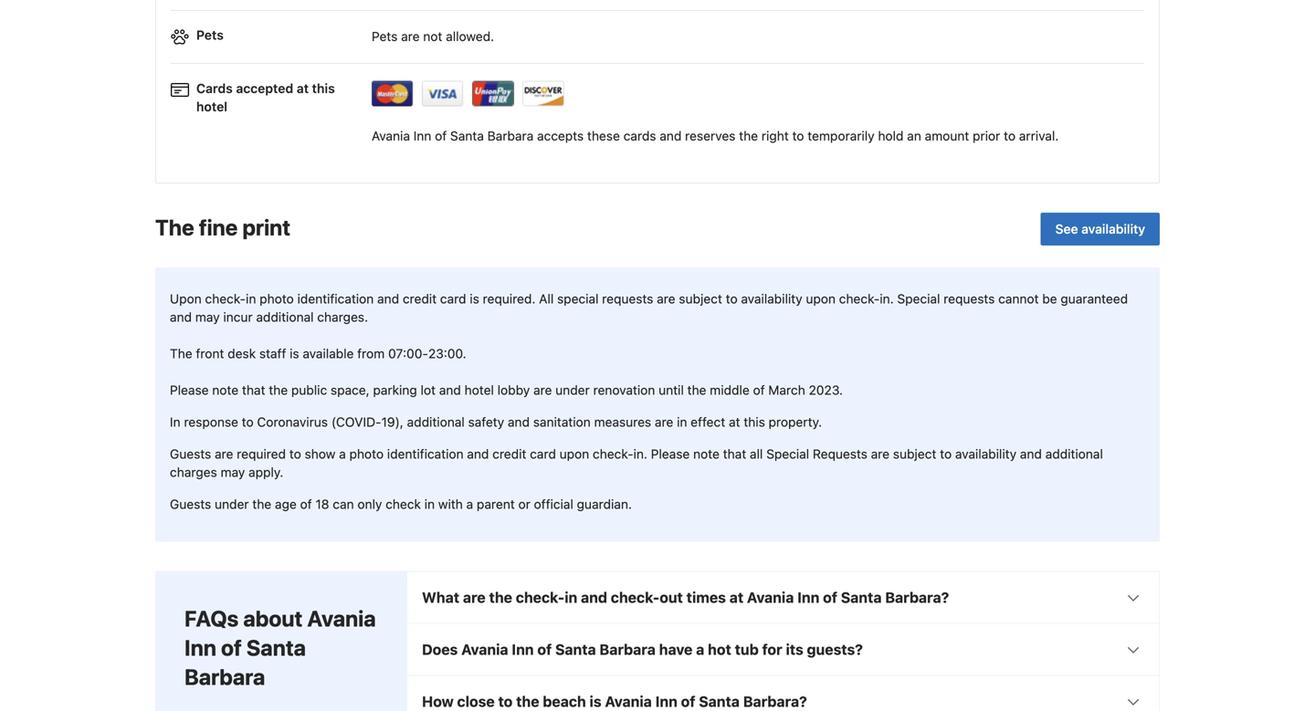 Task type: describe. For each thing, give the bounding box(es) containing it.
of inside dropdown button
[[538, 642, 552, 659]]

pets for pets
[[196, 27, 224, 43]]

with
[[438, 497, 463, 512]]

for
[[763, 642, 783, 659]]

an
[[908, 128, 922, 143]]

right
[[762, 128, 789, 143]]

parent
[[477, 497, 515, 512]]

unionpay credit card image
[[472, 81, 514, 106]]

guests for guests under the age of 18 can only check in with a parent or official guardian.
[[170, 497, 211, 512]]

front
[[196, 346, 224, 361]]

tub
[[735, 642, 759, 659]]

how close to the beach is avania inn of santa barbara? button
[[408, 677, 1160, 712]]

1 horizontal spatial a
[[467, 497, 474, 512]]

the inside dropdown button
[[516, 694, 540, 711]]

its
[[786, 642, 804, 659]]

a inside dropdown button
[[696, 642, 705, 659]]

in inside upon check-in photo identification and credit card is required. all special requests are subject to availability upon check-in. special requests cannot be guaranteed and may incur additional charges.
[[246, 292, 256, 307]]

see
[[1056, 222, 1079, 237]]

how
[[422, 694, 454, 711]]

are left not
[[401, 29, 420, 44]]

official
[[534, 497, 574, 512]]

pets are not allowed.
[[372, 29, 494, 44]]

property.
[[769, 415, 822, 430]]

guaranteed
[[1061, 292, 1129, 307]]

(covid-
[[332, 415, 382, 430]]

march
[[769, 383, 806, 398]]

what
[[422, 589, 460, 607]]

safety
[[468, 415, 505, 430]]

middle
[[710, 383, 750, 398]]

hold
[[879, 128, 904, 143]]

santa down visa image
[[451, 128, 484, 143]]

are right requests
[[871, 447, 890, 462]]

beach
[[543, 694, 586, 711]]

0 vertical spatial under
[[556, 383, 590, 398]]

2023.
[[809, 383, 843, 398]]

age
[[275, 497, 297, 512]]

effect
[[691, 415, 726, 430]]

requests
[[813, 447, 868, 462]]

hot
[[708, 642, 732, 659]]

measures
[[594, 415, 652, 430]]

check- inside "guests are required to show a photo identification and credit card upon check-in. please note that all special requests are subject to availability and additional charges may apply."
[[593, 447, 634, 462]]

is inside dropdown button
[[590, 694, 602, 711]]

discover image
[[523, 81, 565, 106]]

special
[[558, 292, 599, 307]]

this inside cards accepted at this hotel
[[312, 81, 335, 96]]

faqs about avania inn of santa barbara
[[185, 606, 376, 690]]

0 vertical spatial that
[[242, 383, 265, 398]]

the fine print
[[155, 215, 291, 240]]

lobby
[[498, 383, 530, 398]]

santa inside 'dropdown button'
[[841, 589, 882, 607]]

only
[[358, 497, 382, 512]]

incur
[[223, 310, 253, 325]]

barbara inside dropdown button
[[600, 642, 656, 659]]

inn inside dropdown button
[[512, 642, 534, 659]]

that inside "guests are required to show a photo identification and credit card upon check-in. please note that all special requests are subject to availability and additional charges may apply."
[[723, 447, 747, 462]]

in left with
[[425, 497, 435, 512]]

in. inside "guests are required to show a photo identification and credit card upon check-in. please note that all special requests are subject to availability and additional charges may apply."
[[634, 447, 648, 462]]

charges.
[[317, 310, 368, 325]]

1 vertical spatial under
[[215, 497, 249, 512]]

show
[[305, 447, 336, 462]]

inn inside 'dropdown button'
[[798, 589, 820, 607]]

barbara inside faqs about avania inn of santa barbara
[[185, 665, 265, 690]]

guests under the age of 18 can only check in with a parent or official guardian.
[[170, 497, 632, 512]]

close
[[457, 694, 495, 711]]

may inside upon check-in photo identification and credit card is required. all special requests are subject to availability upon check-in. special requests cannot be guaranteed and may incur additional charges.
[[195, 310, 220, 325]]

the inside 'dropdown button'
[[489, 589, 513, 607]]

additional inside "guests are required to show a photo identification and credit card upon check-in. please note that all special requests are subject to availability and additional charges may apply."
[[1046, 447, 1104, 462]]

required.
[[483, 292, 536, 307]]

response
[[184, 415, 238, 430]]

space,
[[331, 383, 370, 398]]

in left the effect
[[677, 415, 688, 430]]

allowed.
[[446, 29, 494, 44]]

photo inside "guests are required to show a photo identification and credit card upon check-in. please note that all special requests are subject to availability and additional charges may apply."
[[350, 447, 384, 462]]

in
[[170, 415, 181, 430]]

public
[[291, 383, 327, 398]]

07:00-
[[388, 346, 429, 361]]

the left age
[[253, 497, 272, 512]]

santa inside dropdown button
[[699, 694, 740, 711]]

until
[[659, 383, 684, 398]]

parking
[[373, 383, 417, 398]]

about
[[243, 606, 303, 632]]

arrival.
[[1020, 128, 1059, 143]]

at inside cards accepted at this hotel
[[297, 81, 309, 96]]

avania inside dropdown button
[[605, 694, 652, 711]]

0 vertical spatial barbara
[[488, 128, 534, 143]]

coronavirus
[[257, 415, 328, 430]]

availability inside upon check-in photo identification and credit card is required. all special requests are subject to availability upon check-in. special requests cannot be guaranteed and may incur additional charges.
[[742, 292, 803, 307]]

what are the check-in and check-out times at avania inn of santa barbara? button
[[408, 573, 1160, 624]]

photo inside upon check-in photo identification and credit card is required. all special requests are subject to availability upon check-in. special requests cannot be guaranteed and may incur additional charges.
[[260, 292, 294, 307]]

charges
[[170, 465, 217, 480]]

does avania inn of santa barbara have a hot tub for its guests?
[[422, 642, 863, 659]]

additional inside upon check-in photo identification and credit card is required. all special requests are subject to availability upon check-in. special requests cannot be guaranteed and may incur additional charges.
[[256, 310, 314, 325]]

are right lobby
[[534, 383, 552, 398]]

hotel inside cards accepted at this hotel
[[196, 99, 228, 114]]

the for the front desk staff is available from 07:00-23:00.
[[170, 346, 193, 361]]

inn inside faqs about avania inn of santa barbara
[[185, 636, 216, 661]]

upon inside "guests are required to show a photo identification and credit card upon check-in. please note that all special requests are subject to availability and additional charges may apply."
[[560, 447, 590, 462]]

have
[[659, 642, 693, 659]]

upon check-in photo identification and credit card is required. all special requests are subject to availability upon check-in. special requests cannot be guaranteed and may incur additional charges.
[[170, 292, 1129, 325]]

at inside 'dropdown button'
[[730, 589, 744, 607]]

and inside 'dropdown button'
[[581, 589, 608, 607]]

or
[[519, 497, 531, 512]]

upon inside upon check-in photo identification and credit card is required. all special requests are subject to availability upon check-in. special requests cannot be guaranteed and may incur additional charges.
[[806, 292, 836, 307]]

0 vertical spatial note
[[212, 383, 239, 398]]

visa image
[[422, 81, 464, 106]]

desk
[[228, 346, 256, 361]]

0 horizontal spatial please
[[170, 383, 209, 398]]

see availability
[[1056, 222, 1146, 237]]

subject inside upon check-in photo identification and credit card is required. all special requests are subject to availability upon check-in. special requests cannot be guaranteed and may incur additional charges.
[[679, 292, 723, 307]]

special inside "guests are required to show a photo identification and credit card upon check-in. please note that all special requests are subject to availability and additional charges may apply."
[[767, 447, 810, 462]]

of down visa image
[[435, 128, 447, 143]]

guests are required to show a photo identification and credit card upon check-in. please note that all special requests are subject to availability and additional charges may apply.
[[170, 447, 1104, 480]]

sanitation
[[533, 415, 591, 430]]

cannot
[[999, 292, 1039, 307]]

may inside "guests are required to show a photo identification and credit card upon check-in. please note that all special requests are subject to availability and additional charges may apply."
[[221, 465, 245, 480]]

from
[[357, 346, 385, 361]]

of left 18
[[300, 497, 312, 512]]

1 vertical spatial hotel
[[465, 383, 494, 398]]

please inside "guests are required to show a photo identification and credit card upon check-in. please note that all special requests are subject to availability and additional charges may apply."
[[651, 447, 690, 462]]

18
[[316, 497, 329, 512]]



Task type: vqa. For each thing, say whether or not it's contained in the screenshot.
public
yes



Task type: locate. For each thing, give the bounding box(es) containing it.
is left required.
[[470, 292, 480, 307]]

0 horizontal spatial under
[[215, 497, 249, 512]]

a right show
[[339, 447, 346, 462]]

at right times
[[730, 589, 744, 607]]

of left march
[[753, 383, 765, 398]]

note down the effect
[[694, 447, 720, 462]]

of up beach at the left bottom
[[538, 642, 552, 659]]

identification up charges.
[[297, 292, 374, 307]]

1 vertical spatial guests
[[170, 497, 211, 512]]

2 vertical spatial barbara
[[185, 665, 265, 690]]

of inside dropdown button
[[681, 694, 696, 711]]

credit down in response to coronavirus (covid-19), additional safety and sanitation measures are in effect at this property.
[[493, 447, 527, 462]]

of inside 'dropdown button'
[[824, 589, 838, 607]]

2 horizontal spatial is
[[590, 694, 602, 711]]

what are the check-in and check-out times at avania inn of santa barbara?
[[422, 589, 950, 607]]

requests right special in the left top of the page
[[602, 292, 654, 307]]

1 vertical spatial please
[[651, 447, 690, 462]]

the
[[739, 128, 759, 143], [269, 383, 288, 398], [688, 383, 707, 398], [253, 497, 272, 512], [489, 589, 513, 607], [516, 694, 540, 711]]

1 vertical spatial this
[[744, 415, 766, 430]]

identification inside "guests are required to show a photo identification and credit card upon check-in. please note that all special requests are subject to availability and additional charges may apply."
[[387, 447, 464, 462]]

inn down 'faqs'
[[185, 636, 216, 661]]

at right accepted
[[297, 81, 309, 96]]

apply.
[[249, 465, 284, 480]]

please up in
[[170, 383, 209, 398]]

may left apply.
[[221, 465, 245, 480]]

1 vertical spatial is
[[290, 346, 299, 361]]

availability inside "guests are required to show a photo identification and credit card upon check-in. please note that all special requests are subject to availability and additional charges may apply."
[[956, 447, 1017, 462]]

guardian.
[[577, 497, 632, 512]]

are down response
[[215, 447, 233, 462]]

lot
[[421, 383, 436, 398]]

0 vertical spatial special
[[898, 292, 941, 307]]

1 vertical spatial photo
[[350, 447, 384, 462]]

may down "upon"
[[195, 310, 220, 325]]

not
[[423, 29, 443, 44]]

cards
[[624, 128, 657, 143]]

1 vertical spatial note
[[694, 447, 720, 462]]

that down "desk"
[[242, 383, 265, 398]]

prior
[[973, 128, 1001, 143]]

1 horizontal spatial subject
[[894, 447, 937, 462]]

0 horizontal spatial card
[[440, 292, 467, 307]]

to
[[793, 128, 805, 143], [1004, 128, 1016, 143], [726, 292, 738, 307], [242, 415, 254, 430], [290, 447, 301, 462], [941, 447, 952, 462], [498, 694, 513, 711]]

at right the effect
[[729, 415, 741, 430]]

is inside upon check-in photo identification and credit card is required. all special requests are subject to availability upon check-in. special requests cannot be guaranteed and may incur additional charges.
[[470, 292, 480, 307]]

guests up charges
[[170, 447, 211, 462]]

0 vertical spatial card
[[440, 292, 467, 307]]

1 vertical spatial card
[[530, 447, 556, 462]]

to inside dropdown button
[[498, 694, 513, 711]]

0 horizontal spatial that
[[242, 383, 265, 398]]

please
[[170, 383, 209, 398], [651, 447, 690, 462]]

0 horizontal spatial hotel
[[196, 99, 228, 114]]

availability inside see availability button
[[1082, 222, 1146, 237]]

0 horizontal spatial requests
[[602, 292, 654, 307]]

photo down (covid-
[[350, 447, 384, 462]]

of down 'faqs'
[[221, 636, 242, 661]]

1 vertical spatial barbara
[[600, 642, 656, 659]]

inn down visa image
[[414, 128, 432, 143]]

credit
[[403, 292, 437, 307], [493, 447, 527, 462]]

the left public
[[269, 383, 288, 398]]

the right until
[[688, 383, 707, 398]]

1 horizontal spatial please
[[651, 447, 690, 462]]

barbara? inside dropdown button
[[744, 694, 808, 711]]

avania down mastercard "image" at the left top of page
[[372, 128, 410, 143]]

the front desk staff is available from 07:00-23:00.
[[170, 346, 467, 361]]

that left all
[[723, 447, 747, 462]]

are right special in the left top of the page
[[657, 292, 676, 307]]

1 vertical spatial barbara?
[[744, 694, 808, 711]]

barbara? inside 'dropdown button'
[[886, 589, 950, 607]]

renovation
[[594, 383, 656, 398]]

of down have
[[681, 694, 696, 711]]

under up sanitation
[[556, 383, 590, 398]]

guests down charges
[[170, 497, 211, 512]]

avania right does at bottom left
[[462, 642, 509, 659]]

credit inside "guests are required to show a photo identification and credit card upon check-in. please note that all special requests are subject to availability and additional charges may apply."
[[493, 447, 527, 462]]

santa inside dropdown button
[[556, 642, 596, 659]]

a left hot
[[696, 642, 705, 659]]

1 horizontal spatial credit
[[493, 447, 527, 462]]

in. inside upon check-in photo identification and credit card is required. all special requests are subject to availability upon check-in. special requests cannot be guaranteed and may incur additional charges.
[[880, 292, 894, 307]]

0 vertical spatial is
[[470, 292, 480, 307]]

santa up guests?
[[841, 589, 882, 607]]

the left beach at the left bottom
[[516, 694, 540, 711]]

1 vertical spatial a
[[467, 497, 474, 512]]

are right what
[[463, 589, 486, 607]]

hotel down cards
[[196, 99, 228, 114]]

required
[[237, 447, 286, 462]]

subject inside "guests are required to show a photo identification and credit card upon check-in. please note that all special requests are subject to availability and additional charges may apply."
[[894, 447, 937, 462]]

2 vertical spatial additional
[[1046, 447, 1104, 462]]

does
[[422, 642, 458, 659]]

1 horizontal spatial identification
[[387, 447, 464, 462]]

0 vertical spatial guests
[[170, 447, 211, 462]]

are
[[401, 29, 420, 44], [657, 292, 676, 307], [534, 383, 552, 398], [655, 415, 674, 430], [215, 447, 233, 462], [871, 447, 890, 462], [463, 589, 486, 607]]

1 vertical spatial at
[[729, 415, 741, 430]]

photo up 'staff'
[[260, 292, 294, 307]]

all
[[539, 292, 554, 307]]

0 vertical spatial may
[[195, 310, 220, 325]]

temporarily
[[808, 128, 875, 143]]

accepted payment methods and conditions element
[[171, 72, 1145, 113]]

0 vertical spatial upon
[[806, 292, 836, 307]]

avania inside dropdown button
[[462, 642, 509, 659]]

avania up for
[[747, 589, 794, 607]]

0 vertical spatial availability
[[1082, 222, 1146, 237]]

0 horizontal spatial upon
[[560, 447, 590, 462]]

a right with
[[467, 497, 474, 512]]

amount
[[925, 128, 970, 143]]

pets left not
[[372, 29, 398, 44]]

to inside upon check-in photo identification and credit card is required. all special requests are subject to availability upon check-in. special requests cannot be guaranteed and may incur additional charges.
[[726, 292, 738, 307]]

0 horizontal spatial additional
[[256, 310, 314, 325]]

in.
[[880, 292, 894, 307], [634, 447, 648, 462]]

1 vertical spatial additional
[[407, 415, 465, 430]]

note inside "guests are required to show a photo identification and credit card upon check-in. please note that all special requests are subject to availability and additional charges may apply."
[[694, 447, 720, 462]]

under down apply.
[[215, 497, 249, 512]]

is right beach at the left bottom
[[590, 694, 602, 711]]

avania
[[372, 128, 410, 143], [747, 589, 794, 607], [307, 606, 376, 632], [462, 642, 509, 659], [605, 694, 652, 711]]

avania inside 'dropdown button'
[[747, 589, 794, 607]]

accepted
[[236, 81, 294, 96]]

1 horizontal spatial hotel
[[465, 383, 494, 398]]

please down measures
[[651, 447, 690, 462]]

accordion control element
[[407, 572, 1161, 712]]

reserves
[[685, 128, 736, 143]]

the left fine
[[155, 215, 194, 240]]

pets for pets are not allowed.
[[372, 29, 398, 44]]

are down until
[[655, 415, 674, 430]]

cards accepted at this hotel
[[196, 81, 335, 114]]

a inside "guests are required to show a photo identification and credit card upon check-in. please note that all special requests are subject to availability and additional charges may apply."
[[339, 447, 346, 462]]

1 vertical spatial special
[[767, 447, 810, 462]]

credit inside upon check-in photo identification and credit card is required. all special requests are subject to availability upon check-in. special requests cannot be guaranteed and may incur additional charges.
[[403, 292, 437, 307]]

santa
[[451, 128, 484, 143], [841, 589, 882, 607], [247, 636, 306, 661], [556, 642, 596, 659], [699, 694, 740, 711]]

faqs
[[185, 606, 239, 632]]

how close to the beach is avania inn of santa barbara?
[[422, 694, 808, 711]]

pets up cards
[[196, 27, 224, 43]]

does avania inn of santa barbara have a hot tub for its guests? button
[[408, 625, 1160, 676]]

0 vertical spatial identification
[[297, 292, 374, 307]]

1 vertical spatial the
[[170, 346, 193, 361]]

a
[[339, 447, 346, 462], [467, 497, 474, 512], [696, 642, 705, 659]]

2 horizontal spatial a
[[696, 642, 705, 659]]

fine
[[199, 215, 238, 240]]

times
[[687, 589, 726, 607]]

guests for guests are required to show a photo identification and credit card upon check-in. please note that all special requests are subject to availability and additional charges may apply.
[[170, 447, 211, 462]]

be
[[1043, 292, 1058, 307]]

santa down hot
[[699, 694, 740, 711]]

1 horizontal spatial additional
[[407, 415, 465, 430]]

1 vertical spatial in.
[[634, 447, 648, 462]]

1 vertical spatial upon
[[560, 447, 590, 462]]

0 vertical spatial in.
[[880, 292, 894, 307]]

2 vertical spatial is
[[590, 694, 602, 711]]

0 vertical spatial subject
[[679, 292, 723, 307]]

out
[[660, 589, 683, 607]]

0 horizontal spatial is
[[290, 346, 299, 361]]

1 vertical spatial identification
[[387, 447, 464, 462]]

1 horizontal spatial availability
[[956, 447, 1017, 462]]

available
[[303, 346, 354, 361]]

2 horizontal spatial additional
[[1046, 447, 1104, 462]]

0 horizontal spatial subject
[[679, 292, 723, 307]]

is
[[470, 292, 480, 307], [290, 346, 299, 361], [590, 694, 602, 711]]

1 horizontal spatial in.
[[880, 292, 894, 307]]

0 horizontal spatial availability
[[742, 292, 803, 307]]

this
[[312, 81, 335, 96], [744, 415, 766, 430]]

note
[[212, 383, 239, 398], [694, 447, 720, 462]]

of up guests?
[[824, 589, 838, 607]]

1 requests from the left
[[602, 292, 654, 307]]

avania down does avania inn of santa barbara have a hot tub for its guests?
[[605, 694, 652, 711]]

23:00.
[[429, 346, 467, 361]]

availability
[[1082, 222, 1146, 237], [742, 292, 803, 307], [956, 447, 1017, 462]]

of
[[435, 128, 447, 143], [753, 383, 765, 398], [300, 497, 312, 512], [824, 589, 838, 607], [221, 636, 242, 661], [538, 642, 552, 659], [681, 694, 696, 711]]

2 horizontal spatial barbara
[[600, 642, 656, 659]]

of inside faqs about avania inn of santa barbara
[[221, 636, 242, 661]]

avania right about
[[307, 606, 376, 632]]

hotel
[[196, 99, 228, 114], [465, 383, 494, 398]]

inn right does at bottom left
[[512, 642, 534, 659]]

0 horizontal spatial identification
[[297, 292, 374, 307]]

0 horizontal spatial credit
[[403, 292, 437, 307]]

0 horizontal spatial barbara
[[185, 665, 265, 690]]

1 vertical spatial credit
[[493, 447, 527, 462]]

0 horizontal spatial note
[[212, 383, 239, 398]]

in up does avania inn of santa barbara have a hot tub for its guests?
[[565, 589, 578, 607]]

0 vertical spatial additional
[[256, 310, 314, 325]]

0 horizontal spatial a
[[339, 447, 346, 462]]

these
[[588, 128, 620, 143]]

are inside upon check-in photo identification and credit card is required. all special requests are subject to availability upon check-in. special requests cannot be guaranteed and may incur additional charges.
[[657, 292, 676, 307]]

1 horizontal spatial photo
[[350, 447, 384, 462]]

0 vertical spatial photo
[[260, 292, 294, 307]]

2 vertical spatial a
[[696, 642, 705, 659]]

1 horizontal spatial barbara
[[488, 128, 534, 143]]

1 horizontal spatial upon
[[806, 292, 836, 307]]

the left front
[[170, 346, 193, 361]]

0 horizontal spatial photo
[[260, 292, 294, 307]]

avania inside faqs about avania inn of santa barbara
[[307, 606, 376, 632]]

santa down about
[[247, 636, 306, 661]]

please note that the public space, parking lot and hotel lobby are under renovation until the middle of march 2023.
[[170, 383, 843, 398]]

check
[[386, 497, 421, 512]]

2 requests from the left
[[944, 292, 995, 307]]

0 horizontal spatial barbara?
[[744, 694, 808, 711]]

0 vertical spatial credit
[[403, 292, 437, 307]]

card inside upon check-in photo identification and credit card is required. all special requests are subject to availability upon check-in. special requests cannot be guaranteed and may incur additional charges.
[[440, 292, 467, 307]]

credit up 07:00-
[[403, 292, 437, 307]]

inn down have
[[656, 694, 678, 711]]

the for the fine print
[[155, 215, 194, 240]]

2 vertical spatial at
[[730, 589, 744, 607]]

0 vertical spatial hotel
[[196, 99, 228, 114]]

identification
[[297, 292, 374, 307], [387, 447, 464, 462]]

special inside upon check-in photo identification and credit card is required. all special requests are subject to availability upon check-in. special requests cannot be guaranteed and may incur additional charges.
[[898, 292, 941, 307]]

print
[[243, 215, 291, 240]]

card down sanitation
[[530, 447, 556, 462]]

card
[[440, 292, 467, 307], [530, 447, 556, 462]]

0 vertical spatial this
[[312, 81, 335, 96]]

staff
[[259, 346, 286, 361]]

barbara down the unionpay credit card image
[[488, 128, 534, 143]]

requests
[[602, 292, 654, 307], [944, 292, 995, 307]]

identification inside upon check-in photo identification and credit card is required. all special requests are subject to availability upon check-in. special requests cannot be guaranteed and may incur additional charges.
[[297, 292, 374, 307]]

1 guests from the top
[[170, 447, 211, 462]]

2 horizontal spatial availability
[[1082, 222, 1146, 237]]

note up response
[[212, 383, 239, 398]]

are inside 'dropdown button'
[[463, 589, 486, 607]]

card up 23:00.
[[440, 292, 467, 307]]

the
[[155, 215, 194, 240], [170, 346, 193, 361]]

this right accepted
[[312, 81, 335, 96]]

identification down 19),
[[387, 447, 464, 462]]

barbara?
[[886, 589, 950, 607], [744, 694, 808, 711]]

barbara down 'faqs'
[[185, 665, 265, 690]]

1 horizontal spatial this
[[744, 415, 766, 430]]

0 vertical spatial please
[[170, 383, 209, 398]]

0 horizontal spatial in.
[[634, 447, 648, 462]]

cards
[[196, 81, 233, 96]]

avania inn of santa barbara accepts these cards and reserves the right to temporarily hold an amount prior to arrival.
[[372, 128, 1059, 143]]

upon
[[170, 292, 202, 307]]

in response to coronavirus (covid-19), additional safety and sanitation measures are in effect at this property.
[[170, 415, 822, 430]]

see availability button
[[1041, 213, 1161, 246]]

barbara left have
[[600, 642, 656, 659]]

1 horizontal spatial note
[[694, 447, 720, 462]]

0 vertical spatial the
[[155, 215, 194, 240]]

guests
[[170, 447, 211, 462], [170, 497, 211, 512]]

0 horizontal spatial this
[[312, 81, 335, 96]]

19),
[[382, 415, 404, 430]]

santa inside faqs about avania inn of santa barbara
[[247, 636, 306, 661]]

1 vertical spatial subject
[[894, 447, 937, 462]]

is right 'staff'
[[290, 346, 299, 361]]

the right what
[[489, 589, 513, 607]]

accepts
[[537, 128, 584, 143]]

upon
[[806, 292, 836, 307], [560, 447, 590, 462]]

in inside 'dropdown button'
[[565, 589, 578, 607]]

this up all
[[744, 415, 766, 430]]

requests left cannot
[[944, 292, 995, 307]]

1 horizontal spatial may
[[221, 465, 245, 480]]

1 vertical spatial may
[[221, 465, 245, 480]]

guests?
[[807, 642, 863, 659]]

hotel up safety
[[465, 383, 494, 398]]

in up incur
[[246, 292, 256, 307]]

1 horizontal spatial special
[[898, 292, 941, 307]]

0 vertical spatial at
[[297, 81, 309, 96]]

2 guests from the top
[[170, 497, 211, 512]]

0 vertical spatial a
[[339, 447, 346, 462]]

1 horizontal spatial card
[[530, 447, 556, 462]]

check-
[[205, 292, 246, 307], [840, 292, 880, 307], [593, 447, 634, 462], [516, 589, 565, 607], [611, 589, 660, 607]]

the left right
[[739, 128, 759, 143]]

1 horizontal spatial requests
[[944, 292, 995, 307]]

santa up beach at the left bottom
[[556, 642, 596, 659]]

can
[[333, 497, 354, 512]]

inn inside dropdown button
[[656, 694, 678, 711]]

1 vertical spatial availability
[[742, 292, 803, 307]]

mastercard image
[[372, 81, 414, 106]]

inn up its
[[798, 589, 820, 607]]

1 horizontal spatial that
[[723, 447, 747, 462]]

0 horizontal spatial may
[[195, 310, 220, 325]]

0 horizontal spatial pets
[[196, 27, 224, 43]]

guests inside "guests are required to show a photo identification and credit card upon check-in. please note that all special requests are subject to availability and additional charges may apply."
[[170, 447, 211, 462]]

1 horizontal spatial under
[[556, 383, 590, 398]]

1 vertical spatial that
[[723, 447, 747, 462]]

0 vertical spatial barbara?
[[886, 589, 950, 607]]

card inside "guests are required to show a photo identification and credit card upon check-in. please note that all special requests are subject to availability and additional charges may apply."
[[530, 447, 556, 462]]



